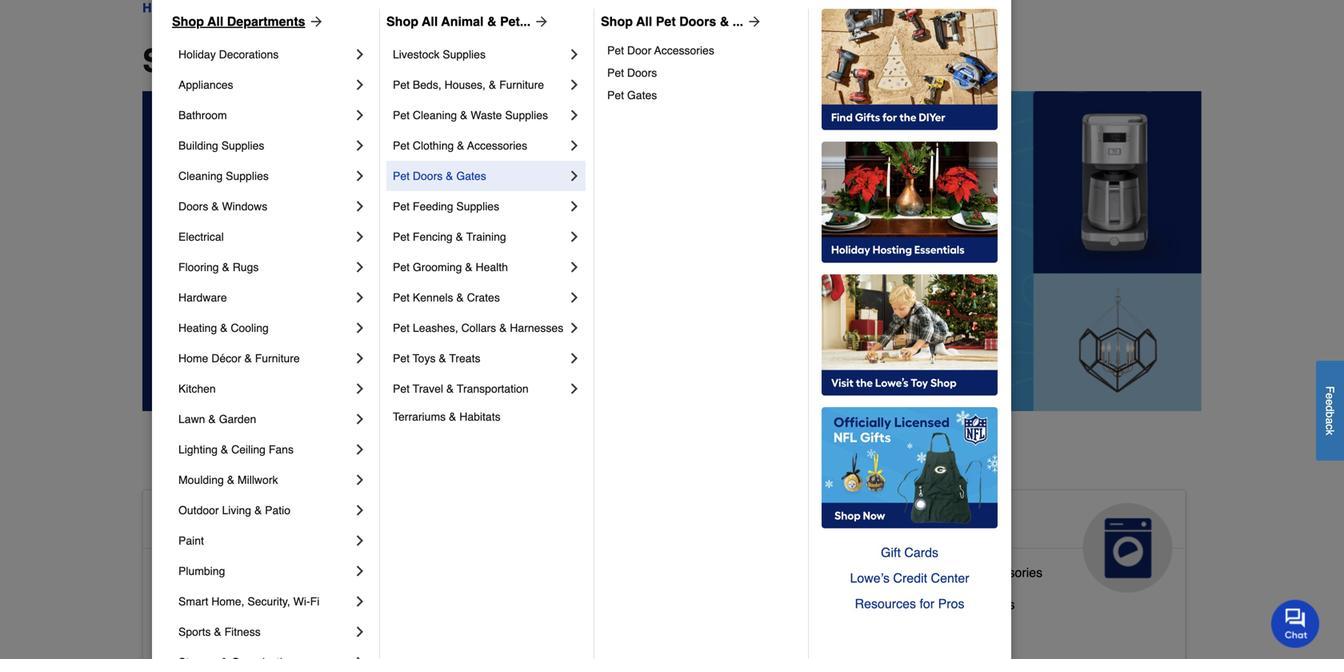 Task type: locate. For each thing, give the bounding box(es) containing it.
livestock supplies down "shop all animal & pet..." at left
[[393, 48, 486, 61]]

furniture for topmost the "pet beds, houses, & furniture" link
[[499, 78, 544, 91]]

décor
[[211, 352, 241, 365]]

rugs
[[233, 261, 259, 274]]

0 horizontal spatial gates
[[456, 170, 486, 182]]

decorations
[[219, 48, 279, 61]]

appliances up the cards
[[869, 510, 989, 535]]

supplies right waste
[[505, 109, 548, 122]]

0 vertical spatial gates
[[627, 89, 657, 102]]

1 horizontal spatial furniture
[[499, 78, 544, 91]]

2 vertical spatial furniture
[[634, 623, 685, 638]]

e up the b
[[1324, 399, 1337, 405]]

resources for pros
[[855, 596, 964, 611]]

accessible for accessible bathroom
[[156, 565, 217, 580]]

0 horizontal spatial arrow right image
[[305, 14, 324, 30]]

pet gates link
[[607, 84, 797, 106]]

1 horizontal spatial livestock
[[513, 591, 566, 606]]

houses,
[[445, 78, 486, 91], [572, 623, 619, 638]]

2 horizontal spatial furniture
[[634, 623, 685, 638]]

chevron right image for electrical
[[352, 229, 368, 245]]

livestock down "shop all animal & pet..." at left
[[393, 48, 440, 61]]

1 horizontal spatial arrow right image
[[531, 14, 550, 30]]

livestock for livestock supplies link to the bottom
[[513, 591, 566, 606]]

0 vertical spatial beds,
[[413, 78, 441, 91]]

pet kennels & crates link
[[393, 282, 566, 313]]

cleaning down building
[[178, 170, 223, 182]]

chevron right image for pet kennels & crates
[[566, 290, 582, 306]]

kitchen
[[178, 382, 216, 395]]

0 vertical spatial furniture
[[499, 78, 544, 91]]

doors
[[679, 14, 716, 29], [627, 66, 657, 79], [413, 170, 443, 182], [178, 200, 208, 213]]

beverage & wine chillers link
[[869, 594, 1015, 626]]

f e e d b a c k button
[[1316, 361, 1344, 461]]

pet clothing & accessories link
[[393, 130, 566, 161]]

home décor & furniture link
[[178, 343, 352, 374]]

visit the lowe's toy shop. image
[[822, 274, 998, 396]]

sports
[[178, 626, 211, 638]]

ceiling
[[231, 443, 266, 456]]

beverage
[[869, 597, 924, 612]]

travel
[[413, 382, 443, 395]]

1 e from the top
[[1324, 393, 1337, 399]]

gates inside pet gates link
[[627, 89, 657, 102]]

2 horizontal spatial accessories
[[974, 565, 1043, 580]]

chevron right image for lighting & ceiling fans
[[352, 442, 368, 458]]

1 horizontal spatial animal
[[513, 510, 587, 535]]

0 vertical spatial bathroom
[[178, 109, 227, 122]]

accessories down waste
[[467, 139, 527, 152]]

0 vertical spatial houses,
[[445, 78, 486, 91]]

1 horizontal spatial beds,
[[535, 623, 568, 638]]

pet for pet door accessories link
[[607, 44, 624, 57]]

gift
[[881, 545, 901, 560]]

livestock supplies link
[[393, 39, 566, 70], [513, 587, 619, 619]]

e
[[1324, 393, 1337, 399], [1324, 399, 1337, 405]]

livestock supplies link down care
[[513, 587, 619, 619]]

e up d
[[1324, 393, 1337, 399]]

pet for pet cleaning & waste supplies link on the top of the page
[[393, 109, 410, 122]]

2 horizontal spatial shop
[[601, 14, 633, 29]]

paint
[[178, 534, 204, 547]]

accessories up pet doors link
[[654, 44, 714, 57]]

garden
[[219, 413, 256, 426]]

living
[[222, 504, 251, 517]]

chevron right image for outdoor living & patio
[[352, 502, 368, 518]]

3 shop from the left
[[601, 14, 633, 29]]

pet inside animal & pet care
[[616, 510, 651, 535]]

1 vertical spatial livestock supplies
[[513, 591, 619, 606]]

gates
[[627, 89, 657, 102], [456, 170, 486, 182]]

1 vertical spatial furniture
[[255, 352, 300, 365]]

supplies
[[443, 48, 486, 61], [505, 109, 548, 122], [221, 139, 264, 152], [226, 170, 269, 182], [456, 200, 499, 213], [569, 591, 619, 606]]

0 horizontal spatial cleaning
[[178, 170, 223, 182]]

moulding & millwork link
[[178, 465, 352, 495]]

home
[[142, 0, 178, 15], [178, 352, 208, 365], [279, 510, 342, 535], [266, 629, 300, 644]]

0 horizontal spatial shop
[[172, 14, 204, 29]]

holiday decorations link
[[178, 39, 352, 70]]

arrow right image for shop all animal & pet...
[[531, 14, 550, 30]]

hardware
[[178, 291, 227, 304]]

accessible bathroom
[[156, 565, 276, 580]]

pet leashes, collars & harnesses
[[393, 322, 563, 334]]

chevron right image for smart home, security, wi-fi
[[352, 594, 368, 610]]

plumbing
[[178, 565, 225, 578]]

smart home, security, wi-fi link
[[178, 586, 352, 617]]

sports & fitness link
[[178, 617, 352, 647]]

1 vertical spatial houses,
[[572, 623, 619, 638]]

1 arrow right image from the left
[[305, 14, 324, 30]]

1 vertical spatial beds,
[[535, 623, 568, 638]]

officially licensed n f l gifts. shop now. image
[[822, 407, 998, 529]]

accessories for appliance parts & accessories
[[974, 565, 1043, 580]]

1 vertical spatial livestock
[[513, 591, 566, 606]]

livestock down care
[[513, 591, 566, 606]]

0 horizontal spatial animal
[[441, 14, 484, 29]]

smart home, security, wi-fi
[[178, 595, 319, 608]]

livestock supplies down care
[[513, 591, 619, 606]]

accessories for pet clothing & accessories
[[467, 139, 527, 152]]

1 vertical spatial bathroom
[[221, 565, 276, 580]]

electrical link
[[178, 222, 352, 252]]

credit
[[893, 571, 927, 586]]

1 shop from the left
[[172, 14, 204, 29]]

0 vertical spatial appliances
[[178, 78, 233, 91]]

patio
[[265, 504, 290, 517]]

pet doors link
[[607, 62, 797, 84]]

terrariums & habitats
[[393, 410, 501, 423]]

arrow right image
[[305, 14, 324, 30], [531, 14, 550, 30]]

0 horizontal spatial livestock
[[393, 48, 440, 61]]

outdoor
[[178, 504, 219, 517]]

1 vertical spatial departments
[[280, 42, 476, 79]]

pet toys & treats
[[393, 352, 480, 365]]

gates down pet doors
[[627, 89, 657, 102]]

pet cleaning & waste supplies link
[[393, 100, 566, 130]]

0 vertical spatial cleaning
[[413, 109, 457, 122]]

lowe's
[[850, 571, 890, 586]]

bathroom up building
[[178, 109, 227, 122]]

1 vertical spatial accessories
[[467, 139, 527, 152]]

gates up pet feeding supplies link
[[456, 170, 486, 182]]

pet for pet gates link
[[607, 89, 624, 102]]

0 horizontal spatial houses,
[[445, 78, 486, 91]]

sports & fitness
[[178, 626, 261, 638]]

supplies down shop all animal & pet... link
[[443, 48, 486, 61]]

2 arrow right image from the left
[[531, 14, 550, 30]]

holiday decorations
[[178, 48, 279, 61]]

chevron right image for moulding & millwork
[[352, 472, 368, 488]]

departments for shop all departments
[[227, 14, 305, 29]]

accessible inside 'link'
[[156, 629, 217, 644]]

all for animal
[[422, 14, 438, 29]]

arrow right image for shop all departments
[[305, 14, 324, 30]]

pet beds, houses, & furniture link
[[393, 70, 566, 100], [513, 619, 685, 651]]

appliances down holiday
[[178, 78, 233, 91]]

2 shop from the left
[[386, 14, 418, 29]]

chevron right image for hardware
[[352, 290, 368, 306]]

bedroom
[[221, 597, 273, 612]]

pet for the "pet beds, houses, & furniture" link to the bottom
[[513, 623, 532, 638]]

1 horizontal spatial houses,
[[572, 623, 619, 638]]

doors up pet door accessories link
[[679, 14, 716, 29]]

pet
[[656, 14, 676, 29], [607, 44, 624, 57], [607, 66, 624, 79], [393, 78, 410, 91], [607, 89, 624, 102], [393, 109, 410, 122], [393, 139, 410, 152], [393, 170, 410, 182], [393, 200, 410, 213], [393, 230, 410, 243], [393, 261, 410, 274], [393, 291, 410, 304], [393, 322, 410, 334], [393, 352, 410, 365], [393, 382, 410, 395], [616, 510, 651, 535], [513, 623, 532, 638]]

shop
[[172, 14, 204, 29], [386, 14, 418, 29], [601, 14, 633, 29]]

1 horizontal spatial livestock supplies
[[513, 591, 619, 606]]

1 vertical spatial gates
[[456, 170, 486, 182]]

0 vertical spatial livestock
[[393, 48, 440, 61]]

2 vertical spatial accessories
[[974, 565, 1043, 580]]

supplies up cleaning supplies
[[221, 139, 264, 152]]

pet leashes, collars & harnesses link
[[393, 313, 566, 343]]

1 horizontal spatial shop
[[386, 14, 418, 29]]

cleaning up the clothing
[[413, 109, 457, 122]]

arrow right image inside shop all animal & pet... link
[[531, 14, 550, 30]]

pet for pet fencing & training "link"
[[393, 230, 410, 243]]

0 horizontal spatial beds,
[[413, 78, 441, 91]]

1 horizontal spatial appliances link
[[856, 490, 1185, 593]]

4 accessible from the top
[[156, 629, 217, 644]]

0 vertical spatial appliances link
[[178, 70, 352, 100]]

0 vertical spatial departments
[[227, 14, 305, 29]]

pet grooming & health
[[393, 261, 508, 274]]

shop all departments
[[142, 42, 476, 79]]

appliances link up chillers
[[856, 490, 1185, 593]]

2 accessible from the top
[[156, 565, 217, 580]]

& inside animal & pet care
[[593, 510, 610, 535]]

millwork
[[238, 474, 278, 486]]

chevron right image
[[352, 46, 368, 62], [352, 77, 368, 93], [352, 198, 368, 214], [566, 229, 582, 245], [566, 259, 582, 275], [566, 320, 582, 336], [352, 350, 368, 366], [566, 350, 582, 366], [566, 381, 582, 397], [352, 442, 368, 458], [352, 563, 368, 579], [352, 624, 368, 640], [352, 654, 368, 659]]

arrow right image inside shop all departments link
[[305, 14, 324, 30]]

bathroom up smart home, security, wi-fi
[[221, 565, 276, 580]]

1 accessible from the top
[[156, 510, 273, 535]]

accessible bathroom link
[[156, 562, 276, 594]]

0 horizontal spatial accessories
[[467, 139, 527, 152]]

harnesses
[[510, 322, 563, 334]]

accessories up chillers
[[974, 565, 1043, 580]]

pet gates
[[607, 89, 657, 102]]

livestock supplies link down shop all animal & pet... link
[[393, 39, 566, 70]]

chillers
[[972, 597, 1015, 612]]

pet for pet doors link
[[607, 66, 624, 79]]

pet feeding supplies
[[393, 200, 499, 213]]

1 vertical spatial appliances
[[869, 510, 989, 535]]

0 vertical spatial livestock supplies link
[[393, 39, 566, 70]]

pet travel & transportation link
[[393, 374, 566, 404]]

pet for pet leashes, collars & harnesses link
[[393, 322, 410, 334]]

livestock
[[393, 48, 440, 61], [513, 591, 566, 606]]

0 vertical spatial animal
[[441, 14, 484, 29]]

1 vertical spatial animal
[[513, 510, 587, 535]]

shop for shop all animal & pet...
[[386, 14, 418, 29]]

lowe's credit center
[[850, 571, 969, 586]]

f e e d b a c k
[[1324, 386, 1337, 435]]

d
[[1324, 405, 1337, 412]]

holiday hosting essentials. image
[[822, 142, 998, 263]]

pet kennels & crates
[[393, 291, 500, 304]]

kennels
[[413, 291, 453, 304]]

0 vertical spatial livestock supplies
[[393, 48, 486, 61]]

pet beds, houses, & furniture
[[393, 78, 544, 91], [513, 623, 685, 638]]

houses, for topmost the "pet beds, houses, & furniture" link
[[445, 78, 486, 91]]

pet for pet toys & treats link
[[393, 352, 410, 365]]

accessible inside 'link'
[[156, 565, 217, 580]]

1 horizontal spatial gates
[[627, 89, 657, 102]]

building supplies link
[[178, 130, 352, 161]]

appliances link down decorations
[[178, 70, 352, 100]]

heating & cooling
[[178, 322, 269, 334]]

k
[[1324, 430, 1337, 435]]

all for pet
[[636, 14, 652, 29]]

beds, for topmost the "pet beds, houses, & furniture" link
[[413, 78, 441, 91]]

gates inside pet doors & gates link
[[456, 170, 486, 182]]

livestock supplies
[[393, 48, 486, 61], [513, 591, 619, 606]]

chevron right image for doors & windows
[[352, 198, 368, 214]]

pet for the pet travel & transportation "link"
[[393, 382, 410, 395]]

chevron right image for bathroom
[[352, 107, 368, 123]]

outdoor living & patio
[[178, 504, 290, 517]]

chevron right image
[[566, 46, 582, 62], [566, 77, 582, 93], [352, 107, 368, 123], [566, 107, 582, 123], [352, 138, 368, 154], [566, 138, 582, 154], [352, 168, 368, 184], [566, 168, 582, 184], [566, 198, 582, 214], [352, 229, 368, 245], [352, 259, 368, 275], [352, 290, 368, 306], [566, 290, 582, 306], [352, 320, 368, 336], [352, 381, 368, 397], [352, 411, 368, 427], [352, 472, 368, 488], [352, 502, 368, 518], [352, 533, 368, 549], [352, 594, 368, 610]]

3 accessible from the top
[[156, 597, 217, 612]]

0 horizontal spatial furniture
[[255, 352, 300, 365]]

parts
[[929, 565, 959, 580]]

chat invite button image
[[1271, 599, 1320, 648]]

heating
[[178, 322, 217, 334]]

0 vertical spatial accessories
[[654, 44, 714, 57]]



Task type: vqa. For each thing, say whether or not it's contained in the screenshot.
1st 'add to cart' from right
no



Task type: describe. For each thing, give the bounding box(es) containing it.
care
[[513, 535, 562, 561]]

chevron right image for lawn & garden
[[352, 411, 368, 427]]

shop all animal & pet... link
[[386, 12, 550, 31]]

home inside 'link'
[[266, 629, 300, 644]]

shop all pet doors & ...
[[601, 14, 743, 29]]

training
[[466, 230, 506, 243]]

0 vertical spatial pet beds, houses, & furniture
[[393, 78, 544, 91]]

supplies down animal & pet care
[[569, 591, 619, 606]]

departments for shop all departments
[[280, 42, 476, 79]]

cooling
[[231, 322, 269, 334]]

enjoy savings year-round. no matter what you're shopping for, find what you need at a great price. image
[[142, 91, 1202, 411]]

1 vertical spatial pet beds, houses, & furniture link
[[513, 619, 685, 651]]

pet for pet kennels & crates link
[[393, 291, 410, 304]]

animal inside shop all animal & pet... link
[[441, 14, 484, 29]]

chevron right image for building supplies
[[352, 138, 368, 154]]

furniture for the "pet beds, houses, & furniture" link to the bottom
[[634, 623, 685, 638]]

chevron right image for plumbing
[[352, 563, 368, 579]]

home link
[[142, 0, 178, 18]]

1 vertical spatial livestock supplies link
[[513, 587, 619, 619]]

chevron right image for home décor & furniture
[[352, 350, 368, 366]]

shop all animal & pet...
[[386, 14, 531, 29]]

animal inside animal & pet care
[[513, 510, 587, 535]]

pros
[[938, 596, 964, 611]]

0 vertical spatial pet beds, houses, & furniture link
[[393, 70, 566, 100]]

shop for shop all pet doors & ...
[[601, 14, 633, 29]]

grooming
[[413, 261, 462, 274]]

houses, for the "pet beds, houses, & furniture" link to the bottom
[[572, 623, 619, 638]]

resources
[[855, 596, 916, 611]]

lowe's credit center link
[[822, 566, 998, 591]]

bathroom inside 'link'
[[221, 565, 276, 580]]

kitchen link
[[178, 374, 352, 404]]

pet for pet clothing & accessories link
[[393, 139, 410, 152]]

pet grooming & health link
[[393, 252, 566, 282]]

chevron right image for cleaning supplies
[[352, 168, 368, 184]]

wine
[[939, 597, 969, 612]]

c
[[1324, 424, 1337, 430]]

pet toys & treats link
[[393, 343, 566, 374]]

chevron right image for appliances
[[352, 77, 368, 93]]

windows
[[222, 200, 267, 213]]

accessible for accessible entry & home
[[156, 629, 217, 644]]

all for departments
[[207, 14, 223, 29]]

chevron right image for pet travel & transportation
[[566, 381, 582, 397]]

chevron right image for pet beds, houses, & furniture
[[566, 77, 582, 93]]

gift cards link
[[822, 540, 998, 566]]

appliances image
[[1083, 503, 1173, 593]]

chevron right image for paint
[[352, 533, 368, 549]]

fitness
[[224, 626, 261, 638]]

entry
[[221, 629, 251, 644]]

appliance parts & accessories link
[[869, 562, 1043, 594]]

paint link
[[178, 526, 352, 556]]

treats
[[449, 352, 480, 365]]

chevron right image for flooring & rugs
[[352, 259, 368, 275]]

chevron right image for kitchen
[[352, 381, 368, 397]]

appliance
[[869, 565, 925, 580]]

chevron right image for heating & cooling
[[352, 320, 368, 336]]

furniture inside home décor & furniture link
[[255, 352, 300, 365]]

1 horizontal spatial accessories
[[654, 44, 714, 57]]

supplies down pet doors & gates link
[[456, 200, 499, 213]]

accessible home link
[[143, 490, 473, 593]]

resources for pros link
[[822, 591, 998, 617]]

livestock for topmost livestock supplies link
[[393, 48, 440, 61]]

beds, for the "pet beds, houses, & furniture" link to the bottom
[[535, 623, 568, 638]]

cleaning supplies link
[[178, 161, 352, 191]]

pet for pet doors & gates link
[[393, 170, 410, 182]]

animal & pet care image
[[727, 503, 816, 593]]

chevron right image for pet toys & treats
[[566, 350, 582, 366]]

pet for pet grooming & health link at the left of the page
[[393, 261, 410, 274]]

pet travel & transportation
[[393, 382, 529, 395]]

fi
[[310, 595, 319, 608]]

doors down door
[[627, 66, 657, 79]]

find gifts for the diyer. image
[[822, 9, 998, 130]]

1 vertical spatial cleaning
[[178, 170, 223, 182]]

supplies up windows on the left top of page
[[226, 170, 269, 182]]

doors up electrical
[[178, 200, 208, 213]]

wi-
[[293, 595, 310, 608]]

electrical
[[178, 230, 224, 243]]

chevron right image for pet doors & gates
[[566, 168, 582, 184]]

shop for shop all departments
[[172, 14, 204, 29]]

a
[[1324, 418, 1337, 424]]

doors & windows
[[178, 200, 267, 213]]

chevron right image for pet cleaning & waste supplies
[[566, 107, 582, 123]]

lighting
[[178, 443, 218, 456]]

chevron right image for pet clothing & accessories
[[566, 138, 582, 154]]

0 horizontal spatial livestock supplies
[[393, 48, 486, 61]]

terrariums
[[393, 410, 446, 423]]

doors up the feeding
[[413, 170, 443, 182]]

chevron right image for livestock supplies
[[566, 46, 582, 62]]

1 vertical spatial pet beds, houses, & furniture
[[513, 623, 685, 638]]

1 horizontal spatial appliances
[[869, 510, 989, 535]]

health
[[476, 261, 508, 274]]

beverage & wine chillers
[[869, 597, 1015, 612]]

arrow right image
[[743, 14, 763, 30]]

accessible home image
[[370, 503, 460, 593]]

bathroom link
[[178, 100, 352, 130]]

...
[[733, 14, 743, 29]]

accessible entry & home
[[156, 629, 300, 644]]

heating & cooling link
[[178, 313, 352, 343]]

clothing
[[413, 139, 454, 152]]

hardware link
[[178, 282, 352, 313]]

pet feeding supplies link
[[393, 191, 566, 222]]

accessible entry & home link
[[156, 626, 300, 658]]

accessible for accessible bedroom
[[156, 597, 217, 612]]

lighting & ceiling fans link
[[178, 434, 352, 465]]

home,
[[211, 595, 244, 608]]

accessible bedroom
[[156, 597, 273, 612]]

habitats
[[459, 410, 501, 423]]

pet door accessories link
[[607, 39, 797, 62]]

pet doors & gates link
[[393, 161, 566, 191]]

2 e from the top
[[1324, 399, 1337, 405]]

pet for topmost the "pet beds, houses, & furniture" link
[[393, 78, 410, 91]]

transportation
[[457, 382, 529, 395]]

fencing
[[413, 230, 453, 243]]

doors & windows link
[[178, 191, 352, 222]]

pet clothing & accessories
[[393, 139, 527, 152]]

0 horizontal spatial appliances
[[178, 78, 233, 91]]

shop all departments
[[172, 14, 305, 29]]

shop
[[142, 42, 222, 79]]

0 horizontal spatial appliances link
[[178, 70, 352, 100]]

lawn & garden
[[178, 413, 256, 426]]

flooring
[[178, 261, 219, 274]]

accessible for accessible home
[[156, 510, 273, 535]]

fans
[[269, 443, 294, 456]]

chevron right image for pet fencing & training
[[566, 229, 582, 245]]

chevron right image for pet feeding supplies
[[566, 198, 582, 214]]

pet...
[[500, 14, 531, 29]]

pet for pet feeding supplies link
[[393, 200, 410, 213]]

1 vertical spatial appliances link
[[856, 490, 1185, 593]]

chevron right image for sports & fitness
[[352, 624, 368, 640]]

1 horizontal spatial cleaning
[[413, 109, 457, 122]]

b
[[1324, 412, 1337, 418]]

terrariums & habitats link
[[393, 404, 582, 430]]

chevron right image for pet grooming & health
[[566, 259, 582, 275]]

f
[[1324, 386, 1337, 393]]

plumbing link
[[178, 556, 352, 586]]

flooring & rugs
[[178, 261, 259, 274]]

feeding
[[413, 200, 453, 213]]

outdoor living & patio link
[[178, 495, 352, 526]]

pet fencing & training link
[[393, 222, 566, 252]]

lawn
[[178, 413, 205, 426]]

cleaning supplies
[[178, 170, 269, 182]]

collars
[[461, 322, 496, 334]]

chevron right image for pet leashes, collars & harnesses
[[566, 320, 582, 336]]

chevron right image for holiday decorations
[[352, 46, 368, 62]]

leashes,
[[413, 322, 458, 334]]



